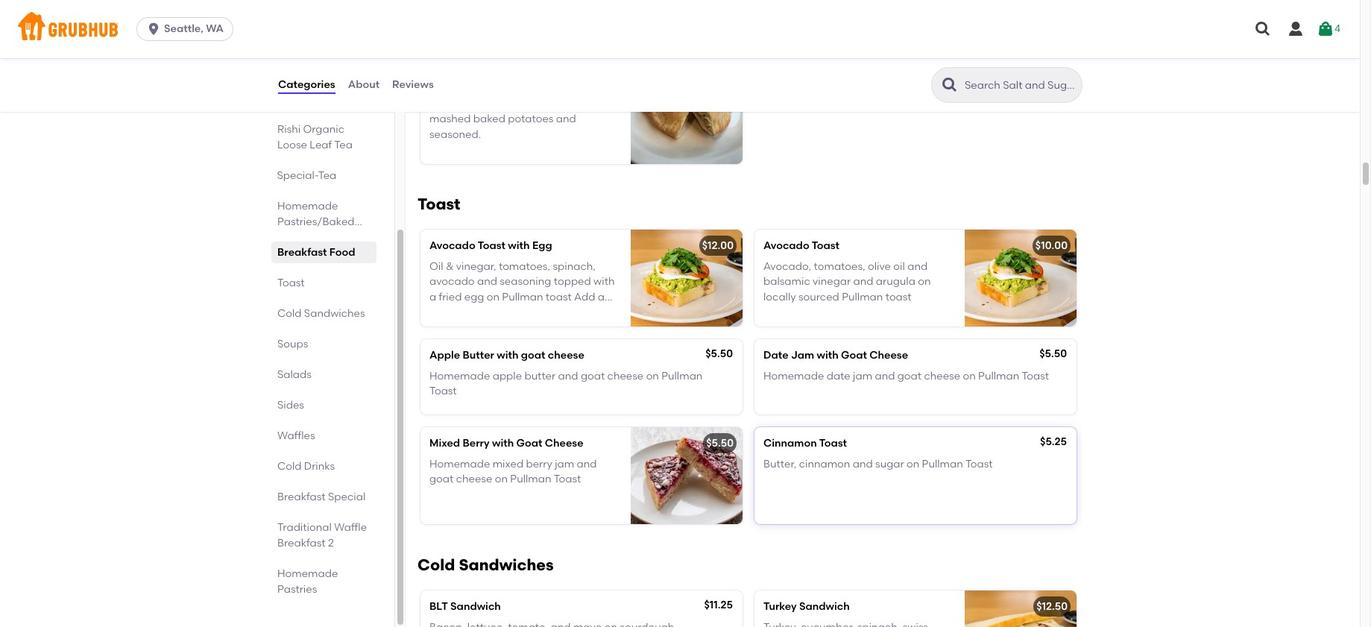 Task type: locate. For each thing, give the bounding box(es) containing it.
1 horizontal spatial toast
[[886, 291, 912, 303]]

traditional waffle breakfast 2
[[277, 521, 367, 550]]

homemade down jam
[[764, 370, 824, 383]]

salads
[[277, 368, 312, 381]]

2 svg image from the left
[[1317, 20, 1335, 38]]

cinnamon
[[764, 437, 817, 450]]

egg right fried
[[465, 291, 484, 303]]

goat
[[841, 349, 867, 362], [517, 437, 543, 450]]

homemade for apple butter with goat cheese
[[430, 370, 490, 383]]

4 button
[[1317, 16, 1341, 43]]

1 horizontal spatial sandwiches
[[459, 555, 554, 574]]

3 breakfast from the top
[[277, 537, 326, 550]]

breakfast inside homemade pastries/baked goods breakfast food
[[277, 246, 327, 259]]

tea right leaf
[[334, 139, 353, 151]]

0 horizontal spatial toast
[[546, 291, 572, 303]]

breakfast special
[[277, 491, 366, 503]]

homemade down apple
[[430, 370, 490, 383]]

$5.50
[[706, 347, 733, 360], [1040, 347, 1067, 360], [707, 437, 734, 450]]

turkey
[[764, 600, 797, 613]]

special
[[328, 491, 366, 503]]

breakfast up traditional on the left
[[277, 491, 326, 503]]

avocado
[[430, 276, 475, 288]]

1 vertical spatial breakfast
[[277, 491, 326, 503]]

(vegan)
[[509, 77, 550, 89]]

butter, cinnamon and sugar on pullman toast
[[764, 458, 993, 471]]

with left egg
[[508, 239, 530, 252]]

homemade up pastries/baked
[[277, 200, 338, 213]]

homemade inside homemade mixed berry jam and goat cheese on pullman toast
[[430, 458, 490, 471]]

berry
[[526, 458, 553, 471]]

avocado up &
[[430, 239, 476, 252]]

blt sandwich
[[430, 600, 501, 613]]

breakfast
[[277, 246, 327, 259], [277, 491, 326, 503], [277, 537, 326, 550]]

&
[[446, 260, 454, 273]]

0 vertical spatial egg
[[465, 291, 484, 303]]

loose
[[277, 139, 307, 151]]

svg image left 4 button
[[1287, 20, 1305, 38]]

avocado,
[[764, 260, 812, 273]]

1 svg image from the left
[[1255, 20, 1273, 38]]

1 toast from the left
[[546, 291, 572, 303]]

goat up butter
[[521, 349, 546, 362]]

with right stuffed
[[565, 98, 586, 110]]

sandwich right turkey
[[800, 600, 850, 613]]

cheese up berry
[[545, 437, 584, 450]]

and inside homemade mixed berry jam and goat cheese on pullman toast
[[577, 458, 597, 471]]

tomatoes, up the vinegar
[[814, 260, 866, 273]]

jam right date
[[853, 370, 873, 383]]

toast down topped
[[546, 291, 572, 303]]

1 horizontal spatial tomatoes,
[[814, 260, 866, 273]]

cold up blt
[[418, 555, 455, 574]]

organic
[[303, 123, 345, 136]]

with inside 'lebanese-style pie stuffed with mashed baked potatoes and seasoned.'
[[565, 98, 586, 110]]

0 horizontal spatial goat
[[517, 437, 543, 450]]

1 breakfast from the top
[[277, 246, 327, 259]]

1 vertical spatial sandwiches
[[459, 555, 554, 574]]

svg image left seattle,
[[146, 22, 161, 37]]

homemade down 'mixed'
[[430, 458, 490, 471]]

cinnamon toast
[[764, 437, 847, 450]]

toast
[[546, 291, 572, 303], [886, 291, 912, 303]]

0 vertical spatial jam
[[853, 370, 873, 383]]

toast down arugula
[[886, 291, 912, 303]]

2 avocado from the left
[[764, 239, 810, 252]]

0 horizontal spatial sandwich
[[451, 600, 501, 613]]

0 vertical spatial tea
[[334, 139, 353, 151]]

0 vertical spatial cheese
[[870, 349, 909, 362]]

date
[[764, 349, 789, 362]]

1 horizontal spatial sandwich
[[800, 600, 850, 613]]

0 horizontal spatial cheese
[[545, 437, 584, 450]]

with up mixed
[[492, 437, 514, 450]]

cheese
[[548, 349, 585, 362], [608, 370, 644, 383], [924, 370, 961, 383], [456, 473, 493, 486]]

spinach,
[[553, 260, 596, 273]]

goat up date
[[841, 349, 867, 362]]

and right butter
[[558, 370, 578, 383]]

with up date
[[817, 349, 839, 362]]

goat up berry
[[517, 437, 543, 450]]

waffle
[[334, 521, 367, 534]]

waffles
[[277, 430, 315, 442]]

reviews button
[[392, 58, 435, 112]]

stuffed
[[527, 98, 562, 110]]

0 horizontal spatial svg image
[[146, 22, 161, 37]]

and down stuffed
[[556, 113, 576, 126]]

potato
[[430, 77, 464, 89]]

butter,
[[764, 458, 797, 471]]

tea inside rishi organic loose leaf tea
[[334, 139, 353, 151]]

0 vertical spatial sandwiches
[[304, 307, 365, 320]]

0 vertical spatial goat
[[841, 349, 867, 362]]

goat down 'mixed'
[[430, 473, 454, 486]]

goat
[[521, 349, 546, 362], [581, 370, 605, 383], [898, 370, 922, 383], [430, 473, 454, 486]]

2 tomatoes, from the left
[[814, 260, 866, 273]]

on
[[918, 276, 931, 288], [487, 291, 500, 303], [646, 370, 659, 383], [963, 370, 976, 383], [907, 458, 920, 471], [495, 473, 508, 486]]

1 horizontal spatial goat
[[841, 349, 867, 362]]

breakfast down traditional on the left
[[277, 537, 326, 550]]

cheese up homemade date jam and goat cheese on pullman toast
[[870, 349, 909, 362]]

vinegar
[[813, 276, 851, 288]]

and right oil
[[908, 260, 928, 273]]

1 vertical spatial cheese
[[545, 437, 584, 450]]

cold sandwiches up soups
[[277, 307, 365, 320]]

mixed
[[430, 437, 460, 450]]

1 vertical spatial goat
[[517, 437, 543, 450]]

toast inside homemade apple butter and goat cheese on pullman toast
[[430, 385, 457, 398]]

goat right butter
[[581, 370, 605, 383]]

food
[[330, 246, 355, 259]]

0 horizontal spatial jam
[[555, 458, 575, 471]]

and inside oil & vinegar, tomatoes, spinach, avocado and seasoning topped with a fried egg on pullman toast add an egg
[[477, 276, 497, 288]]

2 toast from the left
[[886, 291, 912, 303]]

special-
[[277, 169, 319, 182]]

avocado for avocado,
[[764, 239, 810, 252]]

pastries
[[277, 583, 317, 596]]

sourced
[[799, 291, 840, 303]]

0 horizontal spatial tomatoes,
[[499, 260, 551, 273]]

1 vertical spatial jam
[[555, 458, 575, 471]]

breakfast down the goods
[[277, 246, 327, 259]]

1 horizontal spatial avocado
[[764, 239, 810, 252]]

sandwiches
[[304, 307, 365, 320], [459, 555, 554, 574]]

1 vertical spatial egg
[[430, 306, 449, 318]]

1 vertical spatial cold sandwiches
[[418, 555, 554, 574]]

butter
[[463, 349, 495, 362]]

sandwiches up soups
[[304, 307, 365, 320]]

pullman inside avocado, tomatoes, olive oil and balsamic vinegar and arugula on locally sourced pullman toast
[[842, 291, 883, 303]]

and down "vinegar," in the top of the page
[[477, 276, 497, 288]]

special-tea
[[277, 169, 337, 182]]

seattle, wa
[[164, 22, 224, 35]]

rishi
[[277, 123, 301, 136]]

0 vertical spatial breakfast
[[277, 246, 327, 259]]

main navigation navigation
[[0, 0, 1361, 58]]

homemade up pastries
[[277, 568, 338, 580]]

seattle,
[[164, 22, 204, 35]]

sandwiches up blt sandwich
[[459, 555, 554, 574]]

$5.25
[[1041, 435, 1067, 448]]

$12.50
[[1037, 600, 1068, 613]]

cheese inside homemade mixed berry jam and goat cheese on pullman toast
[[456, 473, 493, 486]]

0 horizontal spatial svg image
[[1255, 20, 1273, 38]]

oil
[[894, 260, 905, 273]]

svg image
[[1255, 20, 1273, 38], [1317, 20, 1335, 38]]

avocado, tomatoes, olive oil and balsamic vinegar and arugula on locally sourced pullman toast
[[764, 260, 931, 303]]

0 horizontal spatial avocado
[[430, 239, 476, 252]]

turkey sandwich image
[[965, 591, 1077, 627]]

pullman
[[502, 291, 543, 303], [842, 291, 883, 303], [662, 370, 703, 383], [979, 370, 1020, 383], [922, 458, 964, 471], [510, 473, 552, 486]]

cheese
[[870, 349, 909, 362], [545, 437, 584, 450]]

sandwich right blt
[[451, 600, 501, 613]]

1 horizontal spatial cold sandwiches
[[418, 555, 554, 574]]

homemade mixed berry jam and goat cheese on pullman toast
[[430, 458, 597, 486]]

and
[[556, 113, 576, 126], [908, 260, 928, 273], [477, 276, 497, 288], [854, 276, 874, 288], [558, 370, 578, 383], [875, 370, 895, 383], [577, 458, 597, 471], [853, 458, 873, 471]]

1 horizontal spatial cheese
[[870, 349, 909, 362]]

tomatoes,
[[499, 260, 551, 273], [814, 260, 866, 273]]

2 sandwich from the left
[[800, 600, 850, 613]]

drinks
[[304, 460, 335, 473]]

1 vertical spatial cold
[[277, 460, 302, 473]]

cold left drinks
[[277, 460, 302, 473]]

sugar
[[876, 458, 905, 471]]

0 vertical spatial cold sandwiches
[[277, 307, 365, 320]]

egg down a
[[430, 306, 449, 318]]

jam
[[853, 370, 873, 383], [555, 458, 575, 471]]

1 tomatoes, from the left
[[499, 260, 551, 273]]

1 sandwich from the left
[[451, 600, 501, 613]]

svg image
[[1287, 20, 1305, 38], [146, 22, 161, 37]]

lebanese-style pie stuffed with mashed baked potatoes and seasoned.
[[430, 98, 586, 141]]

fatayer
[[467, 77, 507, 89]]

tomatoes, up seasoning
[[499, 260, 551, 273]]

tea down leaf
[[319, 169, 337, 182]]

tea
[[334, 139, 353, 151], [319, 169, 337, 182]]

with up "apple"
[[497, 349, 519, 362]]

avocado toast
[[764, 239, 840, 252]]

jam right berry
[[555, 458, 575, 471]]

cold sandwiches up blt sandwich
[[418, 555, 554, 574]]

style
[[484, 98, 507, 110]]

categories
[[278, 78, 335, 91]]

tomatoes, inside oil & vinegar, tomatoes, spinach, avocado and seasoning topped with a fried egg on pullman toast add an egg
[[499, 260, 551, 273]]

avocado toast with egg image
[[631, 230, 743, 327]]

on inside homemade mixed berry jam and goat cheese on pullman toast
[[495, 473, 508, 486]]

cold up soups
[[277, 307, 302, 320]]

mixed berry with goat cheese image
[[631, 427, 743, 524]]

with up an on the top of the page
[[594, 276, 615, 288]]

1 horizontal spatial egg
[[465, 291, 484, 303]]

homemade inside homemade apple butter and goat cheese on pullman toast
[[430, 370, 490, 383]]

2 vertical spatial breakfast
[[277, 537, 326, 550]]

cold sandwiches
[[277, 307, 365, 320], [418, 555, 554, 574]]

and right berry
[[577, 458, 597, 471]]

0 horizontal spatial cold sandwiches
[[277, 307, 365, 320]]

2 breakfast from the top
[[277, 491, 326, 503]]

pie
[[509, 98, 525, 110]]

1 horizontal spatial svg image
[[1317, 20, 1335, 38]]

avocado up avocado,
[[764, 239, 810, 252]]

1 avocado from the left
[[430, 239, 476, 252]]



Task type: vqa. For each thing, say whether or not it's contained in the screenshot.
and's Cheese
yes



Task type: describe. For each thing, give the bounding box(es) containing it.
butter
[[525, 370, 556, 383]]

and left sugar
[[853, 458, 873, 471]]

svg image inside seattle, wa button
[[146, 22, 161, 37]]

add
[[574, 291, 596, 303]]

1 horizontal spatial jam
[[853, 370, 873, 383]]

sandwich for turkey sandwich
[[800, 600, 850, 613]]

homemade pastries
[[277, 568, 338, 596]]

berry
[[463, 437, 490, 450]]

lebanese-
[[430, 98, 484, 110]]

goat inside homemade mixed berry jam and goat cheese on pullman toast
[[430, 473, 454, 486]]

1 vertical spatial tea
[[319, 169, 337, 182]]

toast inside avocado, tomatoes, olive oil and balsamic vinegar and arugula on locally sourced pullman toast
[[886, 291, 912, 303]]

turkey sandwich
[[764, 600, 850, 613]]

wa
[[206, 22, 224, 35]]

4
[[1335, 22, 1341, 35]]

homemade pastries/baked goods breakfast food
[[277, 200, 355, 259]]

and inside homemade apple butter and goat cheese on pullman toast
[[558, 370, 578, 383]]

oil
[[430, 260, 443, 273]]

2
[[328, 537, 334, 550]]

egg
[[532, 239, 552, 252]]

apple
[[493, 370, 522, 383]]

homemade inside homemade pastries/baked goods breakfast food
[[277, 200, 338, 213]]

mixed berry with goat cheese
[[430, 437, 584, 450]]

seasoning
[[500, 276, 552, 288]]

potatoes
[[508, 113, 554, 126]]

pullman inside oil & vinegar, tomatoes, spinach, avocado and seasoning topped with a fried egg on pullman toast add an egg
[[502, 291, 543, 303]]

rishi organic loose leaf tea
[[277, 123, 353, 151]]

traditional
[[277, 521, 332, 534]]

tomatoes, inside avocado, tomatoes, olive oil and balsamic vinegar and arugula on locally sourced pullman toast
[[814, 260, 866, 273]]

search icon image
[[941, 76, 959, 94]]

$5.50 for homemade apple butter and goat cheese on pullman toast
[[706, 347, 733, 360]]

with for mixed berry with goat cheese
[[492, 437, 514, 450]]

cold drinks
[[277, 460, 335, 473]]

homemade apple butter and goat cheese on pullman toast
[[430, 370, 703, 398]]

leaf
[[310, 139, 332, 151]]

cheese for jam
[[545, 437, 584, 450]]

with inside oil & vinegar, tomatoes, spinach, avocado and seasoning topped with a fried egg on pullman toast add an egg
[[594, 276, 615, 288]]

about button
[[347, 58, 380, 112]]

about
[[348, 78, 380, 91]]

goat for jam
[[841, 349, 867, 362]]

categories button
[[277, 58, 336, 112]]

goat right date
[[898, 370, 922, 383]]

svg image inside 4 button
[[1317, 20, 1335, 38]]

$11.25
[[705, 599, 733, 611]]

date jam with goat cheese
[[764, 349, 909, 362]]

$12.00
[[702, 239, 734, 252]]

mixed
[[493, 458, 524, 471]]

goat inside homemade apple butter and goat cheese on pullman toast
[[581, 370, 605, 383]]

sandwich for blt sandwich
[[451, 600, 501, 613]]

pullman inside homemade mixed berry jam and goat cheese on pullman toast
[[510, 473, 552, 486]]

seattle, wa button
[[137, 17, 239, 41]]

0 horizontal spatial egg
[[430, 306, 449, 318]]

avocado for oil
[[430, 239, 476, 252]]

cheese inside homemade apple butter and goat cheese on pullman toast
[[608, 370, 644, 383]]

seasoned.
[[430, 128, 481, 141]]

baked
[[473, 113, 506, 126]]

apple
[[430, 349, 460, 362]]

locally
[[764, 291, 796, 303]]

homemade for date jam with goat cheese
[[764, 370, 824, 383]]

2 vertical spatial cold
[[418, 555, 455, 574]]

0 horizontal spatial sandwiches
[[304, 307, 365, 320]]

homemade for mixed berry with goat cheese
[[430, 458, 490, 471]]

avocado toast image
[[965, 230, 1077, 327]]

fried
[[439, 291, 462, 303]]

mashed
[[430, 113, 471, 126]]

1 horizontal spatial svg image
[[1287, 20, 1305, 38]]

on inside homemade apple butter and goat cheese on pullman toast
[[646, 370, 659, 383]]

sides
[[277, 399, 304, 412]]

arugula
[[876, 276, 916, 288]]

vinegar,
[[456, 260, 496, 273]]

cinnamon
[[799, 458, 851, 471]]

avocado toast with egg
[[430, 239, 552, 252]]

on inside avocado, tomatoes, olive oil and balsamic vinegar and arugula on locally sourced pullman toast
[[918, 276, 931, 288]]

Search Salt and Sugar Cafe and Bakery search field
[[964, 78, 1078, 92]]

pastries/baked
[[277, 216, 355, 228]]

jam
[[791, 349, 815, 362]]

on inside oil & vinegar, tomatoes, spinach, avocado and seasoning topped with a fried egg on pullman toast add an egg
[[487, 291, 500, 303]]

oil & vinegar, tomatoes, spinach, avocado and seasoning topped with a fried egg on pullman toast add an egg
[[430, 260, 615, 318]]

apple butter with goat cheese
[[430, 349, 585, 362]]

toast inside oil & vinegar, tomatoes, spinach, avocado and seasoning topped with a fried egg on pullman toast add an egg
[[546, 291, 572, 303]]

homemade date jam and goat cheese on pullman toast
[[764, 370, 1050, 383]]

potato fatayer (vegan)
[[430, 77, 550, 89]]

toast inside homemade mixed berry jam and goat cheese on pullman toast
[[554, 473, 581, 486]]

date
[[827, 370, 851, 383]]

with for date jam with goat cheese
[[817, 349, 839, 362]]

with for apple butter with goat cheese
[[497, 349, 519, 362]]

topped
[[554, 276, 591, 288]]

and down olive
[[854, 276, 874, 288]]

goat for berry
[[517, 437, 543, 450]]

soups
[[277, 338, 308, 351]]

and inside 'lebanese-style pie stuffed with mashed baked potatoes and seasoned.'
[[556, 113, 576, 126]]

balsamic
[[764, 276, 811, 288]]

0 vertical spatial cold
[[277, 307, 302, 320]]

reviews
[[392, 78, 434, 91]]

$5.50 for homemade date jam and goat cheese on pullman toast
[[1040, 347, 1067, 360]]

with for avocado toast with egg
[[508, 239, 530, 252]]

jam inside homemade mixed berry jam and goat cheese on pullman toast
[[555, 458, 575, 471]]

pullman inside homemade apple butter and goat cheese on pullman toast
[[662, 370, 703, 383]]

an
[[598, 291, 611, 303]]

cheese for and
[[870, 349, 909, 362]]

and right date
[[875, 370, 895, 383]]

olive
[[868, 260, 891, 273]]

$10.00
[[1036, 239, 1068, 252]]

potato fatayer (vegan) image
[[631, 67, 743, 164]]

a
[[430, 291, 437, 303]]

goods
[[277, 231, 311, 244]]

blt
[[430, 600, 448, 613]]

breakfast inside 'traditional waffle breakfast 2'
[[277, 537, 326, 550]]



